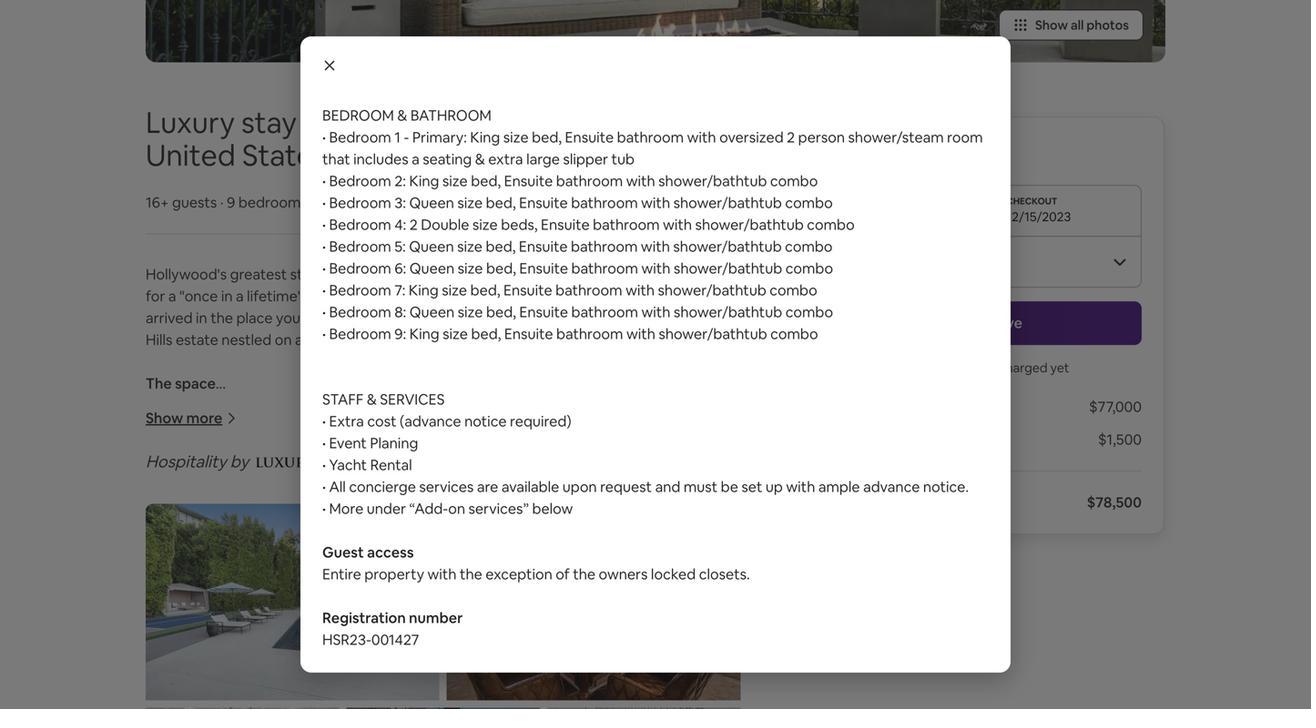 Task type: describe. For each thing, give the bounding box(es) containing it.
luxury retreats image
[[256, 458, 397, 468]]

1 horizontal spatial have
[[705, 287, 737, 305]]

hsr23-
[[322, 631, 372, 649]]

$15,400 night
[[849, 138, 960, 164]]

private
[[692, 440, 739, 459]]

too
[[708, 265, 731, 284]]

ball
[[385, 462, 408, 480]]

conveniences.
[[350, 527, 446, 546]]

the down services
[[402, 418, 424, 437]]

hill
[[538, 287, 558, 305]]

person for bedroom & bathroom • bedroom 1 - primary: king size bed, ensuite bathroom with oversized 2 person shower/steam room that includes a seating & extra large slipper tub • bedroom 2: king size bed, ensuite bathroom with shower/bathtub combo • bedroom 3: queen size bed, ensuite bathroom with shower/bathtub combo • bedroom 4: 2 double size beds, ensuite bathroom with shower/bathtub combo • bedroom 5: queen size bed, ensuite bathroom with shower/bathtub combo • bedroom 6: queen size bed, ensuite bathroom with shower/bathtub combo • bedroom 7: king size bed, ensuite bathroom with shower/bathtub combo • bedroom 8: queen size bed, ensuite bathroom with shower/bathtub combo • bedroom 9: king size bed, ensuite bathroom with shower/bathtub combo
[[798, 128, 845, 147]]

this
[[532, 418, 560, 437]]

ping-
[[513, 462, 548, 480]]

legendary
[[576, 309, 643, 327]]

you won't be charged yet
[[921, 360, 1070, 376]]

yet
[[1051, 360, 1070, 376]]

and down theater,
[[485, 505, 510, 524]]

a up place
[[236, 287, 244, 305]]

views.
[[659, 331, 700, 349]]

charged
[[999, 360, 1048, 376]]

reserve button
[[849, 301, 1142, 345]]

oversized for bedroom & bathroom • bedroom 1 - primary: king size bed, ensuite bathroom with oversized 2 person shower/steam room that includes a seating & extra large slipper tub • bedroom 2: king size bed, ensuite bathroom with shower/bathtub combo • bedroom 3: queen size bed, ensuite bathroom with shower/bathtub combo • bedroom 4: 2 double size beds, ensuite bathroom with shower/bathtub combo • bedroom 5: queen size bed, ensuite bathroom with shower/bathtub combo • bedroom 6: queen size bed, ensuite bathroom with shower/bathtub combo • bedroom 7: king size bed, ensuite bathroom with shower/bathtub combo • bedroom 8: queen size bed, ensuite bathroom with shower/bathtub combo • bedroom 9: king size bed, ensuite bathroom with shower/bathtub combo
[[720, 128, 784, 147]]

lifetime"
[[247, 287, 303, 305]]

· for 13.5
[[372, 193, 375, 212]]

2 for bedroom & bathroom • bedroom 1 - primary: king size bed, ensuite bathroom with oversized 2 person shower/steam room that includes a seating & extra large slipper tub • bedroom 2: king size bed, ensuite bathroom with shower/bathtub combo • bedroom 3: queen size bed, ensuite bathroom with shower/bathtub combo • bedroom 4: 2 double size beds, ensuite bathroom with shower/bathtub combo • bedroom 5: queen size bed, ensuite bathroom with shower/bathtub combo • bedroom 6: queen size bed, ensuite bathroom with shower/bathtub combo • bedroom 7: king size bed, ensuite bathroom with shower/bathtub combo • bedroom 8: queen size bed, ensuite bathroom with shower/bathtub combo • bedroom 9: king size bed, ensuite bathroom with shower/bathtub combo
[[787, 128, 795, 147]]

& down 'the-'
[[221, 615, 231, 633]]

in inside stay, entertain and relax for the ultimate getaway or company retreat located within walking distance of the sunset strip in the hollywood hils. this 17,000 compound estate property features 9 bedrooms, 11 full bathrooms, an estate, two-story pool house, private bungalow, infinity pool & spa, pickle ball court, outdoor ping-pong den, cabana, guard house, 5 car garage w/oversized motor-court, theater, professionally equipped gym w/steam & dry sauna, outdoor commercial kitchen and control 4 operating system for all state-of-the-art "smart home" conveniences.
[[387, 418, 398, 437]]

show for show all photos
[[1036, 17, 1068, 33]]

2: for bedroom & bathroom • bedroom 1 - primary: king size bed, ensuite bathroom with oversized 2 person shower/steam room that includes a seating & extra large slipper tub • bedroom 2: king size bed, ensuite bathroom with shower/bathtub combo • bedroom 3: queen size bed, ensuite bathroom with shower/bathtub combo • bedroom 4: 2 double size beds, ensuite bathroom with shower/bathtub combo • bedroom 5: queen size bed, ensuite bathroom with shower/bathtub combo • bedroom 6: queen size bed, ensuite bathroom with shower/bathtub combo • bedroom 7: king size bed, ensuite bathroom with shower/bathtub combo • bedroom 8: queen size bed, ensuite bathroom with shower/bathtub combo • bedroom 9: king size bed, ensuite bathroom with shower/bathtub combo
[[395, 172, 406, 190]]

bedrooms,
[[279, 440, 352, 459]]

17,000
[[563, 418, 605, 437]]

shower/steam for bedroom & bathroom • bedroom 1 - primary: king size bed, ensuite bathroom with oversized 2 person shower/steam room that includes a seating & extra large slipper tub • bedroom 2: king size bed, ensuite bathroom with shower/bathtub combo • bedroom 3: queen size bed, ensuite bathroom with shower/bathtub combo • bedroom 4: 2 double size beds, ensuite bathroom with shower/bathtub combo • bedroom 5: queen size bed, ensuite bathroom with shower/bathtub combo • bedroom 6: queen size bed, ensuite bathroom with shower/bathtub combo • bedroom 7: king size bed, ensuite bathroom with shower/bathtub combo • bedroom 8: queen size bed, ensuite bathroom with shower/bathtub combo • bedroom 9: king size bed, ensuite bathroom with shower/bathtub combo
[[848, 128, 944, 147]]

bedroom for bedroom & bathroom • bedroom 1 - primary: king size bed, ensuite bathroom with oversized 2 person shower/steam room that includes a seating & extra large slipper tub • bedroom 2: king size bed, ensuite bathroom with shower/bathtub combo
[[146, 615, 218, 633]]

2: for bedroom & bathroom • bedroom 1 - primary: king size bed, ensuite bathroom with oversized 2 person shower/steam room that includes a seating & extra large slipper tub • bedroom 2: king size bed, ensuite bathroom with shower/bathtub combo
[[218, 680, 229, 699]]

in inside luxury stay in los angeles, california, united states
[[303, 103, 326, 142]]

upon
[[563, 478, 597, 496]]

coming
[[387, 309, 438, 327]]

and inside staff & services • extra cost (advance notice required) • event planing • yacht rental • all concierge services are available upon request and must be set up with ample advance notice. • more under "add-on services" below
[[655, 478, 681, 496]]

large for bedroom & bathroom • bedroom 1 - primary: king size bed, ensuite bathroom with oversized 2 person shower/steam room that includes a seating & extra large slipper tub • bedroom 2: king size bed, ensuite bathroom with shower/bathtub combo • bedroom 3: queen size bed, ensuite bathroom with shower/bathtub combo • bedroom 4: 2 double size beds, ensuite bathroom with shower/bathtub combo • bedroom 5: queen size bed, ensuite bathroom with shower/bathtub combo • bedroom 6: queen size bed, ensuite bathroom with shower/bathtub combo • bedroom 7: king size bed, ensuite bathroom with shower/bathtub combo • bedroom 8: queen size bed, ensuite bathroom with shower/bathtub combo • bedroom 9: king size bed, ensuite bathroom with shower/bathtub combo
[[527, 150, 560, 169]]

the up park
[[513, 265, 536, 284]]

motor-
[[363, 484, 410, 502]]

& down number
[[437, 658, 447, 677]]

10
[[318, 193, 332, 212]]

primary: for bedroom & bathroom • bedroom 1 - primary: king size bed, ensuite bathroom with oversized 2 person shower/steam room that includes a seating & extra large slipper tub • bedroom 2: king size bed, ensuite bathroom with shower/bathtub combo • bedroom 3: queen size bed, ensuite bathroom with shower/bathtub combo • bedroom 4: 2 double size beds, ensuite bathroom with shower/bathtub combo • bedroom 5: queen size bed, ensuite bathroom with shower/bathtub combo • bedroom 6: queen size bed, ensuite bathroom with shower/bathtub combo • bedroom 7: king size bed, ensuite bathroom with shower/bathtub combo • bedroom 8: queen size bed, ensuite bathroom with shower/bathtub combo • bedroom 9: king size bed, ensuite bathroom with shower/bathtub combo
[[412, 128, 467, 147]]

bedroom & bathroom • bedroom 1 - primary: king size bed, ensuite bathroom with oversized 2 person shower/steam room that includes a seating & extra large slipper tub • bedroom 2: king size bed, ensuite bathroom with shower/bathtub combo • bedroom 3: queen size bed, ensuite bathroom with shower/bathtub combo • bedroom 4: 2 double size beds, ensuite bathroom with shower/bathtub combo • bedroom 5: queen size bed, ensuite bathroom with shower/bathtub combo • bedroom 6: queen size bed, ensuite bathroom with shower/bathtub combo • bedroom 7: king size bed, ensuite bathroom with shower/bathtub combo • bedroom 8: queen size bed, ensuite bathroom with shower/bathtub combo • bedroom 9: king size bed, ensuite bathroom with shower/bathtub combo
[[322, 106, 983, 343]]

dreams
[[309, 309, 359, 327]]

bathroom for bedroom & bathroom • bedroom 1 - primary: king size bed, ensuite bathroom with oversized 2 person shower/steam room that includes a seating & extra large slipper tub • bedroom 2: king size bed, ensuite bathroom with shower/bathtub combo • bedroom 3: queen size bed, ensuite bathroom with shower/bathtub combo • bedroom 4: 2 double size beds, ensuite bathroom with shower/bathtub combo • bedroom 5: queen size bed, ensuite bathroom with shower/bathtub combo • bedroom 6: queen size bed, ensuite bathroom with shower/bathtub combo • bedroom 7: king size bed, ensuite bathroom with shower/bathtub combo • bedroom 8: queen size bed, ensuite bathroom with shower/bathtub combo • bedroom 9: king size bed, ensuite bathroom with shower/bathtub combo
[[411, 106, 492, 125]]

spa,
[[312, 462, 339, 480]]

located
[[610, 396, 661, 415]]

1 vertical spatial house,
[[146, 484, 190, 502]]

luxury stay in los angeles, california, united states
[[146, 103, 641, 174]]

and down legendary
[[586, 331, 612, 349]]

rental
[[370, 456, 412, 475]]

all inside stay, entertain and relax for the ultimate getaway or company retreat located within walking distance of the sunset strip in the hollywood hils. this 17,000 compound estate property features 9 bedrooms, 11 full bathrooms, an estate, two-story pool house, private bungalow, infinity pool & spa, pickle ball court, outdoor ping-pong den, cabana, guard house, 5 car garage w/oversized motor-court, theater, professionally equipped gym w/steam & dry sauna, outdoor commercial kitchen and control 4 operating system for all state-of-the-art "smart home" conveniences.
[[721, 505, 736, 524]]

16+
[[146, 193, 169, 212]]

greatest
[[230, 265, 287, 284]]

5:
[[395, 237, 406, 256]]

notice
[[465, 412, 507, 431]]

4:
[[395, 215, 406, 234]]

& inside staff & services • extra cost (advance notice required) • event planing • yacht rental • all concierge services are available upon request and must be set up with ample advance notice. • more under "add-on services" below
[[367, 390, 377, 409]]

- for bedroom & bathroom • bedroom 1 - primary: king size bed, ensuite bathroom with oversized 2 person shower/steam room that includes a seating & extra large slipper tub • bedroom 2: king size bed, ensuite bathroom with shower/bathtub combo
[[227, 637, 233, 655]]

estate-
[[539, 265, 587, 284]]

extra
[[329, 412, 364, 431]]

a up arrived at the left
[[168, 287, 176, 305]]

services"
[[469, 500, 529, 518]]

a inside bedroom & bathroom • bedroom 1 - primary: king size bed, ensuite bathroom with oversized 2 person shower/steam room that includes a seating & extra large slipper tub • bedroom 2: king size bed, ensuite bathroom with shower/bathtub combo
[[373, 658, 381, 677]]

bedroom for bedroom & bathroom • bedroom 1 - primary: king size bed, ensuite bathroom with oversized 2 person shower/steam room that includes a seating & extra large slipper tub • bedroom 2: king size bed, ensuite bathroom with shower/bathtub combo • bedroom 3: queen size bed, ensuite bathroom with shower/bathtub combo • bedroom 4: 2 double size beds, ensuite bathroom with shower/bathtub combo • bedroom 5: queen size bed, ensuite bathroom with shower/bathtub combo • bedroom 6: queen size bed, ensuite bathroom with shower/bathtub combo • bedroom 7: king size bed, ensuite bathroom with shower/bathtub combo • bedroom 8: queen size bed, ensuite bathroom with shower/bathtub combo • bedroom 9: king size bed, ensuite bathroom with shower/bathtub combo
[[322, 106, 394, 125]]

ocean
[[615, 331, 656, 349]]

6:
[[395, 259, 406, 278]]

1 for bedroom & bathroom • bedroom 1 - primary: king size bed, ensuite bathroom with oversized 2 person shower/steam room that includes a seating & extra large slipper tub • bedroom 2: king size bed, ensuite bathroom with shower/bathtub combo • bedroom 3: queen size bed, ensuite bathroom with shower/bathtub combo • bedroom 4: 2 double size beds, ensuite bathroom with shower/bathtub combo • bedroom 5: queen size bed, ensuite bathroom with shower/bathtub combo • bedroom 6: queen size bed, ensuite bathroom with shower/bathtub combo • bedroom 7: king size bed, ensuite bathroom with shower/bathtub combo • bedroom 8: queen size bed, ensuite bathroom with shower/bathtub combo • bedroom 9: king size bed, ensuite bathroom with shower/bathtub combo
[[395, 128, 401, 147]]

room for bedroom & bathroom • bedroom 1 - primary: king size bed, ensuite bathroom with oversized 2 person shower/steam room that includes a seating & extra large slipper tub • bedroom 2: king size bed, ensuite bathroom with shower/bathtub combo • bedroom 3: queen size bed, ensuite bathroom with shower/bathtub combo • bedroom 4: 2 double size beds, ensuite bathroom with shower/bathtub combo • bedroom 5: queen size bed, ensuite bathroom with shower/bathtub combo • bedroom 6: queen size bed, ensuite bathroom with shower/bathtub combo • bedroom 7: king size bed, ensuite bathroom with shower/bathtub combo • bedroom 8: queen size bed, ensuite bathroom with shower/bathtub combo • bedroom 9: king size bed, ensuite bathroom with shower/bathtub combo
[[947, 128, 983, 147]]

slipper for bedroom & bathroom • bedroom 1 - primary: king size bed, ensuite bathroom with oversized 2 person shower/steam room that includes a seating & extra large slipper tub • bedroom 2: king size bed, ensuite bathroom with shower/bathtub combo • bedroom 3: queen size bed, ensuite bathroom with shower/bathtub combo • bedroom 4: 2 double size beds, ensuite bathroom with shower/bathtub combo • bedroom 5: queen size bed, ensuite bathroom with shower/bathtub combo • bedroom 6: queen size bed, ensuite bathroom with shower/bathtub combo • bedroom 7: king size bed, ensuite bathroom with shower/bathtub combo • bedroom 8: queen size bed, ensuite bathroom with shower/bathtub combo • bedroom 9: king size bed, ensuite bathroom with shower/bathtub combo
[[563, 150, 608, 169]]

estate inside stay, entertain and relax for the ultimate getaway or company retreat located within walking distance of the sunset strip in the hollywood hils. this 17,000 compound estate property features 9 bedrooms, 11 full bathrooms, an estate, two-story pool house, private bungalow, infinity pool & spa, pickle ball court, outdoor ping-pong den, cabana, guard house, 5 car garage w/oversized motor-court, theater, professionally equipped gym w/steam & dry sauna, outdoor commercial kitchen and control 4 operating system for all state-of-the-art "smart home" conveniences.
[[685, 418, 727, 437]]

are inside staff & services • extra cost (advance notice required) • event planing • yacht rental • all concierge services are available upon request and must be set up with ample advance notice. • more under "add-on services" below
[[477, 478, 498, 496]]

show all photos button
[[999, 9, 1144, 40]]

closets.
[[699, 565, 750, 584]]

2 queen from the top
[[409, 237, 454, 256]]

event
[[329, 434, 367, 453]]

now
[[621, 265, 650, 284]]

true
[[441, 309, 469, 327]]

are inside hollywood's greatest stars have graced the grounds of the estate--and now you can too for a "once in a lifetime" experience. when you stay at park hill estate, you know you have arrived in the place your dreams are coming true at this modern, legendary hollywood hills estate nestled on a secluded three-acres with panoramic city and ocean views.
[[363, 309, 384, 327]]

$1,500
[[1098, 430, 1142, 449]]

12/15/2023 button
[[849, 185, 1142, 236]]

available
[[502, 478, 559, 496]]

hollywood inside stay, entertain and relax for the ultimate getaway or company retreat located within walking distance of the sunset strip in the hollywood hils. this 17,000 compound estate property features 9 bedrooms, 11 full bathrooms, an estate, two-story pool house, private bungalow, infinity pool & spa, pickle ball court, outdoor ping-pong den, cabana, guard house, 5 car garage w/oversized motor-court, theater, professionally equipped gym w/steam & dry sauna, outdoor commercial kitchen and control 4 operating system for all state-of-the-art "smart home" conveniences.
[[427, 418, 499, 437]]

services
[[380, 390, 445, 409]]

california,
[[507, 103, 641, 142]]

1 horizontal spatial house,
[[645, 440, 689, 459]]

w/oversized
[[279, 484, 360, 502]]

room for bedroom & bathroom • bedroom 1 - primary: king size bed, ensuite bathroom with oversized 2 person shower/steam room that includes a seating & extra large slipper tub • bedroom 2: king size bed, ensuite bathroom with shower/bathtub combo
[[245, 658, 281, 677]]

extra for bedroom & bathroom • bedroom 1 - primary: king size bed, ensuite bathroom with oversized 2 person shower/steam room that includes a seating & extra large slipper tub • bedroom 2: king size bed, ensuite bathroom with shower/bathtub combo • bedroom 3: queen size bed, ensuite bathroom with shower/bathtub combo • bedroom 4: 2 double size beds, ensuite bathroom with shower/bathtub combo • bedroom 5: queen size bed, ensuite bathroom with shower/bathtub combo • bedroom 6: queen size bed, ensuite bathroom with shower/bathtub combo • bedroom 7: king size bed, ensuite bathroom with shower/bathtub combo • bedroom 8: queen size bed, ensuite bathroom with shower/bathtub combo • bedroom 9: king size bed, ensuite bathroom with shower/bathtub combo
[[488, 150, 523, 169]]

bungalow,
[[146, 462, 214, 480]]

oversized for bedroom & bathroom • bedroom 1 - primary: king size bed, ensuite bathroom with oversized 2 person shower/steam room that includes a seating & extra large slipper tub • bedroom 2: king size bed, ensuite bathroom with shower/bathtub combo
[[543, 637, 607, 655]]

before
[[886, 493, 932, 512]]

entire
[[322, 565, 361, 584]]

bedroom & bathroom • bedroom 1 - primary: king size bed, ensuite bathroom with oversized 2 person shower/steam room that includes a seating & extra large slipper tub • bedroom 2: king size bed, ensuite bathroom with shower/bathtub combo
[[146, 615, 672, 699]]

bathrooms,
[[394, 440, 471, 459]]

walking
[[146, 418, 196, 437]]

ultimate
[[358, 396, 413, 415]]

9 inside stay, entertain and relax for the ultimate getaway or company retreat located within walking distance of the sunset strip in the hollywood hils. this 17,000 compound estate property features 9 bedrooms, 11 full bathrooms, an estate, two-story pool house, private bungalow, infinity pool & spa, pickle ball court, outdoor ping-pong den, cabana, guard house, 5 car garage w/oversized motor-court, theater, professionally equipped gym w/steam & dry sauna, outdoor commercial kitchen and control 4 operating system for all state-of-the-art "smart home" conveniences.
[[268, 440, 276, 459]]

staff
[[322, 390, 364, 409]]

primary: for bedroom & bathroom • bedroom 1 - primary: king size bed, ensuite bathroom with oversized 2 person shower/steam room that includes a seating & extra large slipper tub • bedroom 2: king size bed, ensuite bathroom with shower/bathtub combo
[[236, 637, 290, 655]]

bedrooms
[[238, 193, 308, 212]]

nestled
[[222, 331, 272, 349]]

1 vertical spatial for
[[309, 396, 329, 415]]

exception
[[486, 565, 553, 584]]

0 horizontal spatial pool
[[266, 462, 296, 480]]

you down "can"
[[677, 287, 702, 305]]

estate,
[[493, 440, 539, 459]]

"smart
[[255, 527, 300, 546]]

acres
[[412, 331, 448, 349]]

an
[[474, 440, 490, 459]]

5
[[193, 484, 201, 502]]

includes for bedroom & bathroom • bedroom 1 - primary: king size bed, ensuite bathroom with oversized 2 person shower/steam room that includes a seating & extra large slipper tub • bedroom 2: king size bed, ensuite bathroom with shower/bathtub combo
[[315, 658, 370, 677]]

combo inside bedroom & bathroom • bedroom 1 - primary: king size bed, ensuite bathroom with oversized 2 person shower/steam room that includes a seating & extra large slipper tub • bedroom 2: king size bed, ensuite bathroom with shower/bathtub combo
[[594, 680, 641, 699]]

& down angeles,
[[475, 150, 485, 169]]

registration number hsr23-001427
[[322, 609, 463, 649]]

0 vertical spatial 9
[[227, 193, 235, 212]]

$78,500
[[1087, 493, 1142, 512]]

kitchen
[[432, 505, 482, 524]]

features
[[209, 440, 264, 459]]

0 vertical spatial outdoor
[[455, 462, 510, 480]]

ample
[[819, 478, 860, 496]]

guard
[[674, 462, 713, 480]]

16+ guests · 9 bedrooms
[[146, 193, 308, 212]]

9:
[[395, 325, 406, 343]]

the down the relax
[[277, 418, 300, 437]]

the down "once
[[211, 309, 233, 327]]

in right "once
[[221, 287, 233, 305]]

total before taxes
[[849, 493, 973, 512]]

property inside guest access entire property with the exception of the owners locked closets.
[[365, 565, 424, 584]]

0 vertical spatial court,
[[411, 462, 452, 480]]

yacht
[[329, 456, 367, 475]]

number
[[409, 609, 463, 628]]

person for bedroom & bathroom • bedroom 1 - primary: king size bed, ensuite bathroom with oversized 2 person shower/steam room that includes a seating & extra large slipper tub • bedroom 2: king size bed, ensuite bathroom with shower/bathtub combo
[[622, 637, 669, 655]]

registration
[[322, 609, 406, 628]]

airbnb luxe image
[[146, 21, 209, 50]]

set
[[742, 478, 763, 496]]

1 horizontal spatial pool
[[612, 440, 642, 459]]

the right 6:
[[412, 265, 434, 284]]

double
[[421, 215, 469, 234]]

a down your
[[295, 331, 303, 349]]

1 queen from the top
[[409, 194, 454, 212]]

hollywood inside hollywood's greatest stars have graced the grounds of the estate--and now you can too for a "once in a lifetime" experience. when you stay at park hill estate, you know you have arrived in the place your dreams are coming true at this modern, legendary hollywood hills estate nestled on a secluded three-acres with panoramic city and ocean views.
[[647, 309, 718, 327]]

estate inside hollywood's greatest stars have graced the grounds of the estate--and now you can too for a "once in a lifetime" experience. when you stay at park hill estate, you know you have arrived in the place your dreams are coming true at this modern, legendary hollywood hills estate nestled on a secluded three-acres with panoramic city and ocean views.
[[176, 331, 218, 349]]

w/steam
[[146, 505, 204, 524]]



Task type: vqa. For each thing, say whether or not it's contained in the screenshot.
the Stay, entertain and relax for the ultimate getaway or company retreat located within walking distance of the Sunset Strip in the Hollywood Hils. This 17,000 compound estate property features 9 bedrooms, 11 full bathrooms, an estate, two-story pool house, private bungalow, infinity pool & spa, pickle ball court, outdoor ping-pong den, cabana, guard house, 5 car garage w/oversized motor-court, theater, professionally equipped gym w/steam & dry sauna, outdoor commercial kitchen and Control 4 operating system for all state-of-the-art "smart home" conveniences.
yes



Task type: locate. For each thing, give the bounding box(es) containing it.
arrived
[[146, 309, 193, 327]]

stay right luxury
[[241, 103, 297, 142]]

0 horizontal spatial are
[[363, 309, 384, 327]]

1 vertical spatial court,
[[410, 484, 450, 502]]

0 vertical spatial extra
[[488, 150, 523, 169]]

of right exception
[[556, 565, 570, 584]]

estate up the private
[[685, 418, 727, 437]]

have down the too
[[705, 287, 737, 305]]

have
[[326, 265, 358, 284], [705, 287, 737, 305]]

at left this
[[472, 309, 485, 327]]

0 horizontal spatial bathroom
[[234, 615, 315, 633]]

0 horizontal spatial that
[[284, 658, 312, 677]]

show down the
[[146, 409, 183, 428]]

stay
[[241, 103, 297, 142], [458, 287, 486, 305]]

bathroom up baths
[[411, 106, 492, 125]]

9 right by
[[268, 440, 276, 459]]

1 vertical spatial be
[[721, 478, 739, 496]]

0 vertical spatial slipper
[[563, 150, 608, 169]]

of for have
[[496, 265, 510, 284]]

queen down double
[[409, 237, 454, 256]]

extra up beds,
[[488, 150, 523, 169]]

0 vertical spatial show
[[1036, 17, 1068, 33]]

full
[[370, 440, 390, 459]]

slipper inside bedroom & bathroom • bedroom 1 - primary: king size bed, ensuite bathroom with oversized 2 person shower/steam room that includes a seating & extra large slipper tub • bedroom 2: king size bed, ensuite bathroom with shower/bathtub combo • bedroom 3: queen size bed, ensuite bathroom with shower/bathtub combo • bedroom 4: 2 double size beds, ensuite bathroom with shower/bathtub combo • bedroom 5: queen size bed, ensuite bathroom with shower/bathtub combo • bedroom 6: queen size bed, ensuite bathroom with shower/bathtub combo • bedroom 7: king size bed, ensuite bathroom with shower/bathtub combo • bedroom 8: queen size bed, ensuite bathroom with shower/bathtub combo • bedroom 9: king size bed, ensuite bathroom with shower/bathtub combo
[[563, 150, 608, 169]]

and
[[593, 265, 618, 284], [586, 331, 612, 349], [245, 396, 271, 415], [655, 478, 681, 496], [485, 505, 510, 524]]

show all photos
[[1036, 17, 1129, 33]]

0 vertical spatial stay
[[241, 103, 297, 142]]

are left 8:
[[363, 309, 384, 327]]

2: inside bedroom & bathroom • bedroom 1 - primary: king size bed, ensuite bathroom with oversized 2 person shower/steam room that includes a seating & extra large slipper tub • bedroom 2: king size bed, ensuite bathroom with shower/bathtub combo
[[218, 680, 229, 699]]

dry
[[221, 505, 243, 524]]

infinity
[[217, 462, 263, 480]]

all
[[329, 478, 346, 496]]

professionally
[[508, 484, 600, 502]]

room inside bedroom & bathroom • bedroom 1 - primary: king size bed, ensuite bathroom with oversized 2 person shower/steam room that includes a seating & extra large slipper tub • bedroom 2: king size bed, ensuite bathroom with shower/bathtub combo
[[245, 658, 281, 677]]

total
[[849, 493, 883, 512]]

for inside hollywood's greatest stars have graced the grounds of the estate--and now you can too for a "once in a lifetime" experience. when you stay at park hill estate, you know you have arrived in the place your dreams are coming true at this modern, legendary hollywood hills estate nestled on a secluded three-acres with panoramic city and ocean views.
[[146, 287, 165, 305]]

up
[[766, 478, 783, 496]]

house, up the w/steam
[[146, 484, 190, 502]]

seating for bedroom & bathroom • bedroom 1 - primary: king size bed, ensuite bathroom with oversized 2 person shower/steam room that includes a seating & extra large slipper tub • bedroom 2: king size bed, ensuite bathroom with shower/bathtub combo • bedroom 3: queen size bed, ensuite bathroom with shower/bathtub combo • bedroom 4: 2 double size beds, ensuite bathroom with shower/bathtub combo • bedroom 5: queen size bed, ensuite bathroom with shower/bathtub combo • bedroom 6: queen size bed, ensuite bathroom with shower/bathtub combo • bedroom 7: king size bed, ensuite bathroom with shower/bathtub combo • bedroom 8: queen size bed, ensuite bathroom with shower/bathtub combo • bedroom 9: king size bed, ensuite bathroom with shower/bathtub combo
[[423, 150, 472, 169]]

1 horizontal spatial bathroom
[[411, 106, 492, 125]]

person inside bedroom & bathroom • bedroom 1 - primary: king size bed, ensuite bathroom with oversized 2 person shower/steam room that includes a seating & extra large slipper tub • bedroom 2: king size bed, ensuite bathroom with shower/bathtub combo
[[622, 637, 669, 655]]

0 vertical spatial person
[[798, 128, 845, 147]]

house, up cabana,
[[645, 440, 689, 459]]

with inside staff & services • extra cost (advance notice required) • event planing • yacht rental • all concierge services are available upon request and must be set up with ample advance notice. • more under "add-on services" below
[[786, 478, 816, 496]]

tub for bedroom & bathroom • bedroom 1 - primary: king size bed, ensuite bathroom with oversized 2 person shower/steam room that includes a seating & extra large slipper tub • bedroom 2: king size bed, ensuite bathroom with shower/bathtub combo • bedroom 3: queen size bed, ensuite bathroom with shower/bathtub combo • bedroom 4: 2 double size beds, ensuite bathroom with shower/bathtub combo • bedroom 5: queen size bed, ensuite bathroom with shower/bathtub combo • bedroom 6: queen size bed, ensuite bathroom with shower/bathtub combo • bedroom 7: king size bed, ensuite bathroom with shower/bathtub combo • bedroom 8: queen size bed, ensuite bathroom with shower/bathtub combo • bedroom 9: king size bed, ensuite bathroom with shower/bathtub combo
[[612, 150, 635, 169]]

(advance
[[400, 412, 461, 431]]

won't
[[945, 360, 978, 376]]

estate down arrived at the left
[[176, 331, 218, 349]]

seating for bedroom & bathroom • bedroom 1 - primary: king size bed, ensuite bathroom with oversized 2 person shower/steam room that includes a seating & extra large slipper tub • bedroom 2: king size bed, ensuite bathroom with shower/bathtub combo
[[384, 658, 433, 677]]

for down must
[[699, 505, 718, 524]]

bed,
[[532, 128, 562, 147], [471, 172, 501, 190], [486, 194, 516, 212], [486, 237, 516, 256], [486, 259, 516, 278], [470, 281, 501, 300], [486, 303, 516, 322], [471, 325, 501, 343], [355, 637, 385, 655], [294, 680, 324, 699]]

2: inside bedroom & bathroom • bedroom 1 - primary: king size bed, ensuite bathroom with oversized 2 person shower/steam room that includes a seating & extra large slipper tub • bedroom 2: king size bed, ensuite bathroom with shower/bathtub combo • bedroom 3: queen size bed, ensuite bathroom with shower/bathtub combo • bedroom 4: 2 double size beds, ensuite bathroom with shower/bathtub combo • bedroom 5: queen size bed, ensuite bathroom with shower/bathtub combo • bedroom 6: queen size bed, ensuite bathroom with shower/bathtub combo • bedroom 7: king size bed, ensuite bathroom with shower/bathtub combo • bedroom 8: queen size bed, ensuite bathroom with shower/bathtub combo • bedroom 9: king size bed, ensuite bathroom with shower/bathtub combo
[[395, 172, 406, 190]]

1 horizontal spatial are
[[477, 478, 498, 496]]

0 horizontal spatial for
[[146, 287, 165, 305]]

property inside stay, entertain and relax for the ultimate getaway or company retreat located within walking distance of the sunset strip in the hollywood hils. this 17,000 compound estate property features 9 bedrooms, 11 full bathrooms, an estate, two-story pool house, private bungalow, infinity pool & spa, pickle ball court, outdoor ping-pong den, cabana, guard house, 5 car garage w/oversized motor-court, theater, professionally equipped gym w/steam & dry sauna, outdoor commercial kitchen and control 4 operating system for all state-of-the-art "smart home" conveniences.
[[146, 440, 206, 459]]

luxury
[[146, 103, 235, 142]]

1 horizontal spatial property
[[365, 565, 424, 584]]

primary: left hsr23-
[[236, 637, 290, 655]]

includes inside bedroom & bathroom • bedroom 1 - primary: king size bed, ensuite bathroom with oversized 2 person shower/steam room that includes a seating & extra large slipper tub • bedroom 2: king size bed, ensuite bathroom with shower/bathtub combo
[[315, 658, 370, 677]]

1 inside bedroom & bathroom • bedroom 1 - primary: king size bed, ensuite bathroom with oversized 2 person shower/steam room that includes a seating & extra large slipper tub • bedroom 2: king size bed, ensuite bathroom with shower/bathtub combo • bedroom 3: queen size bed, ensuite bathroom with shower/bathtub combo • bedroom 4: 2 double size beds, ensuite bathroom with shower/bathtub combo • bedroom 5: queen size bed, ensuite bathroom with shower/bathtub combo • bedroom 6: queen size bed, ensuite bathroom with shower/bathtub combo • bedroom 7: king size bed, ensuite bathroom with shower/bathtub combo • bedroom 8: queen size bed, ensuite bathroom with shower/bathtub combo • bedroom 9: king size bed, ensuite bathroom with shower/bathtub combo
[[395, 128, 401, 147]]

0 vertical spatial all
[[1071, 17, 1084, 33]]

0 vertical spatial 2:
[[395, 172, 406, 190]]

3:
[[395, 194, 406, 212]]

pickle
[[342, 462, 382, 480]]

show for show more
[[146, 409, 183, 428]]

1 vertical spatial of
[[260, 418, 274, 437]]

1 vertical spatial 1
[[218, 637, 224, 655]]

in down the ultimate
[[387, 418, 398, 437]]

1 vertical spatial large
[[488, 658, 521, 677]]

0 vertical spatial 1
[[395, 128, 401, 147]]

reserve
[[968, 314, 1023, 332]]

a down 001427
[[373, 658, 381, 677]]

2
[[787, 128, 795, 147], [410, 215, 418, 234], [610, 637, 619, 655]]

pool up the garage
[[266, 462, 296, 480]]

- inside bedroom & bathroom • bedroom 1 - primary: king size bed, ensuite bathroom with oversized 2 person shower/steam room that includes a seating & extra large slipper tub • bedroom 2: king size bed, ensuite bathroom with shower/bathtub combo
[[227, 637, 233, 655]]

outdoor down an
[[455, 462, 510, 480]]

a up baths
[[412, 150, 420, 169]]

0 vertical spatial primary:
[[412, 128, 467, 147]]

2 horizontal spatial 2
[[787, 128, 795, 147]]

person inside bedroom & bathroom • bedroom 1 - primary: king size bed, ensuite bathroom with oversized 2 person shower/steam room that includes a seating & extra large slipper tub • bedroom 2: king size bed, ensuite bathroom with shower/bathtub combo • bedroom 3: queen size bed, ensuite bathroom with shower/bathtub combo • bedroom 4: 2 double size beds, ensuite bathroom with shower/bathtub combo • bedroom 5: queen size bed, ensuite bathroom with shower/bathtub combo • bedroom 6: queen size bed, ensuite bathroom with shower/bathtub combo • bedroom 7: king size bed, ensuite bathroom with shower/bathtub combo • bedroom 8: queen size bed, ensuite bathroom with shower/bathtub combo • bedroom 9: king size bed, ensuite bathroom with shower/bathtub combo
[[798, 128, 845, 147]]

of for property
[[556, 565, 570, 584]]

0 horizontal spatial shower/steam
[[146, 658, 242, 677]]

1 vertical spatial are
[[477, 478, 498, 496]]

0 horizontal spatial 2:
[[218, 680, 229, 699]]

system
[[647, 505, 696, 524]]

seating down 001427
[[384, 658, 433, 677]]

& left dry
[[207, 505, 217, 524]]

1 vertical spatial shower/steam
[[146, 658, 242, 677]]

hills
[[146, 331, 173, 349]]

hollywood's greatest stars have graced the grounds of the estate--and now you can too for a "once in a lifetime" experience. when you stay at park hill estate, you know you have arrived in the place your dreams are coming true at this modern, legendary hollywood hills estate nestled on a secluded three-acres with panoramic city and ocean views.
[[146, 265, 740, 349]]

· left "13.5"
[[372, 193, 375, 212]]

$15,400
[[849, 138, 922, 164]]

11
[[355, 440, 367, 459]]

1 vertical spatial at
[[472, 309, 485, 327]]

0 vertical spatial property
[[146, 440, 206, 459]]

property down "access"
[[365, 565, 424, 584]]

are up services"
[[477, 478, 498, 496]]

large inside bedroom & bathroom • bedroom 1 - primary: king size bed, ensuite bathroom with oversized 2 person shower/steam room that includes a seating & extra large slipper tub • bedroom 2: king size bed, ensuite bathroom with shower/bathtub combo • bedroom 3: queen size bed, ensuite bathroom with shower/bathtub combo • bedroom 4: 2 double size beds, ensuite bathroom with shower/bathtub combo • bedroom 5: queen size bed, ensuite bathroom with shower/bathtub combo • bedroom 6: queen size bed, ensuite bathroom with shower/bathtub combo • bedroom 7: king size bed, ensuite bathroom with shower/bathtub combo • bedroom 8: queen size bed, ensuite bathroom with shower/bathtub combo • bedroom 9: king size bed, ensuite bathroom with shower/bathtub combo
[[527, 150, 560, 169]]

at up this
[[489, 287, 503, 305]]

primary: inside bedroom & bathroom • bedroom 1 - primary: king size bed, ensuite bathroom with oversized 2 person shower/steam room that includes a seating & extra large slipper tub • bedroom 2: king size bed, ensuite bathroom with shower/bathtub combo
[[236, 637, 290, 655]]

bathroom inside bedroom & bathroom • bedroom 1 - primary: king size bed, ensuite bathroom with oversized 2 person shower/steam room that includes a seating & extra large slipper tub • bedroom 2: king size bed, ensuite bathroom with shower/bathtub combo
[[234, 615, 315, 633]]

be right "won't"
[[981, 360, 996, 376]]

that for bedroom & bathroom • bedroom 1 - primary: king size bed, ensuite bathroom with oversized 2 person shower/steam room that includes a seating & extra large slipper tub • bedroom 2: king size bed, ensuite bathroom with shower/bathtub combo
[[284, 658, 312, 677]]

· for 9
[[220, 193, 224, 212]]

know
[[638, 287, 674, 305]]

0 horizontal spatial primary:
[[236, 637, 290, 655]]

with
[[687, 128, 716, 147], [626, 172, 655, 190], [641, 194, 670, 212], [663, 215, 692, 234], [641, 237, 670, 256], [642, 259, 671, 278], [626, 281, 655, 300], [642, 303, 671, 322], [627, 325, 656, 343], [451, 331, 481, 349], [786, 478, 816, 496], [428, 565, 457, 584], [511, 637, 540, 655], [450, 680, 479, 699]]

king
[[470, 128, 500, 147], [409, 172, 439, 190], [409, 281, 439, 300], [410, 325, 440, 343], [294, 637, 324, 655], [233, 680, 263, 699]]

oversized inside bedroom & bathroom • bedroom 1 - primary: king size bed, ensuite bathroom with oversized 2 person shower/steam room that includes a seating & extra large slipper tub • bedroom 2: king size bed, ensuite bathroom with shower/bathtub combo
[[543, 637, 607, 655]]

hollywood down getaway
[[427, 418, 499, 437]]

primary: inside bedroom & bathroom • bedroom 1 - primary: king size bed, ensuite bathroom with oversized 2 person shower/steam room that includes a seating & extra large slipper tub • bedroom 2: king size bed, ensuite bathroom with shower/bathtub combo • bedroom 3: queen size bed, ensuite bathroom with shower/bathtub combo • bedroom 4: 2 double size beds, ensuite bathroom with shower/bathtub combo • bedroom 5: queen size bed, ensuite bathroom with shower/bathtub combo • bedroom 6: queen size bed, ensuite bathroom with shower/bathtub combo • bedroom 7: king size bed, ensuite bathroom with shower/bathtub combo • bedroom 8: queen size bed, ensuite bathroom with shower/bathtub combo • bedroom 9: king size bed, ensuite bathroom with shower/bathtub combo
[[412, 128, 467, 147]]

garage
[[228, 484, 276, 502]]

shower/steam inside bedroom & bathroom • bedroom 1 - primary: king size bed, ensuite bathroom with oversized 2 person shower/steam room that includes a seating & extra large slipper tub • bedroom 2: king size bed, ensuite bathroom with shower/bathtub combo • bedroom 3: queen size bed, ensuite bathroom with shower/bathtub combo • bedroom 4: 2 double size beds, ensuite bathroom with shower/bathtub combo • bedroom 5: queen size bed, ensuite bathroom with shower/bathtub combo • bedroom 6: queen size bed, ensuite bathroom with shower/bathtub combo • bedroom 7: king size bed, ensuite bathroom with shower/bathtub combo • bedroom 8: queen size bed, ensuite bathroom with shower/bathtub combo • bedroom 9: king size bed, ensuite bathroom with shower/bathtub combo
[[848, 128, 944, 147]]

planing
[[370, 434, 418, 453]]

0 vertical spatial includes
[[353, 150, 409, 169]]

seating inside bedroom & bathroom • bedroom 1 - primary: king size bed, ensuite bathroom with oversized 2 person shower/steam room that includes a seating & extra large slipper tub • bedroom 2: king size bed, ensuite bathroom with shower/bathtub combo • bedroom 3: queen size bed, ensuite bathroom with shower/bathtub combo • bedroom 4: 2 double size beds, ensuite bathroom with shower/bathtub combo • bedroom 5: queen size bed, ensuite bathroom with shower/bathtub combo • bedroom 6: queen size bed, ensuite bathroom with shower/bathtub combo • bedroom 7: king size bed, ensuite bathroom with shower/bathtub combo • bedroom 8: queen size bed, ensuite bathroom with shower/bathtub combo • bedroom 9: king size bed, ensuite bathroom with shower/bathtub combo
[[423, 150, 472, 169]]

0 horizontal spatial outdoor
[[292, 505, 347, 524]]

within
[[664, 396, 705, 415]]

1 horizontal spatial -
[[404, 128, 409, 147]]

hollywood up views.
[[647, 309, 718, 327]]

1 vertical spatial stay
[[458, 287, 486, 305]]

0 horizontal spatial show
[[146, 409, 183, 428]]

slipper inside bedroom & bathroom • bedroom 1 - primary: king size bed, ensuite bathroom with oversized 2 person shower/steam room that includes a seating & extra large slipper tub • bedroom 2: king size bed, ensuite bathroom with shower/bathtub combo
[[525, 658, 570, 677]]

queen right 6:
[[410, 259, 455, 278]]

bathroom
[[617, 128, 684, 147], [556, 172, 623, 190], [571, 194, 638, 212], [593, 215, 660, 234], [571, 237, 638, 256], [572, 259, 638, 278], [556, 281, 623, 300], [572, 303, 638, 322], [557, 325, 623, 343], [441, 637, 507, 655], [380, 680, 446, 699]]

1 vertical spatial extra
[[450, 658, 485, 677]]

queen up acres
[[410, 303, 455, 322]]

the up sunset
[[332, 396, 354, 415]]

0 horizontal spatial 1
[[218, 637, 224, 655]]

2 vertical spatial of
[[556, 565, 570, 584]]

0 vertical spatial bedroom
[[322, 106, 394, 125]]

3 queen from the top
[[410, 259, 455, 278]]

you up know
[[653, 265, 677, 284]]

property up the bungalow, on the left bottom of the page
[[146, 440, 206, 459]]

pong
[[548, 462, 583, 480]]

show more button
[[146, 409, 237, 428]]

includes down hsr23-
[[315, 658, 370, 677]]

the left owners at the bottom left of page
[[573, 565, 596, 584]]

1 vertical spatial bathroom
[[234, 615, 315, 633]]

estate,
[[561, 287, 607, 305]]

1 horizontal spatial oversized
[[720, 128, 784, 147]]

extra down number
[[450, 658, 485, 677]]

owners
[[599, 565, 648, 584]]

bathroom inside bedroom & bathroom • bedroom 1 - primary: king size bed, ensuite bathroom with oversized 2 person shower/steam room that includes a seating & extra large slipper tub • bedroom 2: king size bed, ensuite bathroom with shower/bathtub combo • bedroom 3: queen size bed, ensuite bathroom with shower/bathtub combo • bedroom 4: 2 double size beds, ensuite bathroom with shower/bathtub combo • bedroom 5: queen size bed, ensuite bathroom with shower/bathtub combo • bedroom 6: queen size bed, ensuite bathroom with shower/bathtub combo • bedroom 7: king size bed, ensuite bathroom with shower/bathtub combo • bedroom 8: queen size bed, ensuite bathroom with shower/bathtub combo • bedroom 9: king size bed, ensuite bathroom with shower/bathtub combo
[[411, 106, 492, 125]]

oversized inside bedroom & bathroom • bedroom 1 - primary: king size bed, ensuite bathroom with oversized 2 person shower/steam room that includes a seating & extra large slipper tub • bedroom 2: king size bed, ensuite bathroom with shower/bathtub combo • bedroom 3: queen size bed, ensuite bathroom with shower/bathtub combo • bedroom 4: 2 double size beds, ensuite bathroom with shower/bathtub combo • bedroom 5: queen size bed, ensuite bathroom with shower/bathtub combo • bedroom 6: queen size bed, ensuite bathroom with shower/bathtub combo • bedroom 7: king size bed, ensuite bathroom with shower/bathtub combo • bedroom 8: queen size bed, ensuite bathroom with shower/bathtub combo • bedroom 9: king size bed, ensuite bathroom with shower/bathtub combo
[[720, 128, 784, 147]]

court, down bathrooms,
[[411, 462, 452, 480]]

1 vertical spatial estate
[[685, 418, 727, 437]]

0 vertical spatial bathroom
[[411, 106, 492, 125]]

1 horizontal spatial shower/steam
[[848, 128, 944, 147]]

on inside staff & services • extra cost (advance notice required) • event planing • yacht rental • all concierge services are available upon request and must be set up with ample advance notice. • more under "add-on services" below
[[448, 500, 465, 518]]

and left the relax
[[245, 396, 271, 415]]

0 horizontal spatial stay
[[241, 103, 297, 142]]

getaway
[[416, 396, 474, 415]]

bedroom inside bedroom & bathroom • bedroom 1 - primary: king size bed, ensuite bathroom with oversized 2 person shower/steam room that includes a seating & extra large slipper tub • bedroom 2: king size bed, ensuite bathroom with shower/bathtub combo • bedroom 3: queen size bed, ensuite bathroom with shower/bathtub combo • bedroom 4: 2 double size beds, ensuite bathroom with shower/bathtub combo • bedroom 5: queen size bed, ensuite bathroom with shower/bathtub combo • bedroom 6: queen size bed, ensuite bathroom with shower/bathtub combo • bedroom 7: king size bed, ensuite bathroom with shower/bathtub combo • bedroom 8: queen size bed, ensuite bathroom with shower/bathtub combo • bedroom 9: king size bed, ensuite bathroom with shower/bathtub combo
[[322, 106, 394, 125]]

that
[[322, 150, 350, 169], [284, 658, 312, 677]]

2 vertical spatial for
[[699, 505, 718, 524]]

access
[[367, 543, 414, 562]]

tub
[[612, 150, 635, 169], [573, 658, 596, 677]]

city
[[558, 331, 583, 349]]

1 · from the left
[[220, 193, 224, 212]]

1 vertical spatial slipper
[[525, 658, 570, 677]]

10 beds · 13.5 baths
[[318, 193, 445, 212]]

bedroom down of-
[[146, 615, 218, 633]]

the left exception
[[460, 565, 483, 584]]

be
[[981, 360, 996, 376], [721, 478, 739, 496]]

the park hill estate image 1 image
[[146, 0, 1166, 62], [146, 504, 440, 701], [146, 504, 440, 701]]

shower/steam for bedroom & bathroom • bedroom 1 - primary: king size bed, ensuite bathroom with oversized 2 person shower/steam room that includes a seating & extra large slipper tub • bedroom 2: king size bed, ensuite bathroom with shower/bathtub combo
[[146, 658, 242, 677]]

show more
[[146, 409, 223, 428]]

of inside hollywood's greatest stars have graced the grounds of the estate--and now you can too for a "once in a lifetime" experience. when you stay at park hill estate, you know you have arrived in the place your dreams are coming true at this modern, legendary hollywood hills estate nestled on a secluded three-acres with panoramic city and ocean views.
[[496, 265, 510, 284]]

0 horizontal spatial 2
[[410, 215, 418, 234]]

with inside guest access entire property with the exception of the owners locked closets.
[[428, 565, 457, 584]]

that inside bedroom & bathroom • bedroom 1 - primary: king size bed, ensuite bathroom with oversized 2 person shower/steam room that includes a seating & extra large slipper tub • bedroom 2: king size bed, ensuite bathroom with shower/bathtub combo
[[284, 658, 312, 677]]

1 inside bedroom & bathroom • bedroom 1 - primary: king size bed, ensuite bathroom with oversized 2 person shower/steam room that includes a seating & extra large slipper tub • bedroom 2: king size bed, ensuite bathroom with shower/bathtub combo
[[218, 637, 224, 655]]

13.5
[[379, 193, 404, 212]]

and left the now
[[593, 265, 618, 284]]

2 vertical spatial -
[[227, 637, 233, 655]]

two-
[[543, 440, 574, 459]]

0 horizontal spatial house,
[[146, 484, 190, 502]]

includes inside bedroom & bathroom • bedroom 1 - primary: king size bed, ensuite bathroom with oversized 2 person shower/steam room that includes a seating & extra large slipper tub • bedroom 2: king size bed, ensuite bathroom with shower/bathtub combo • bedroom 3: queen size bed, ensuite bathroom with shower/bathtub combo • bedroom 4: 2 double size beds, ensuite bathroom with shower/bathtub combo • bedroom 5: queen size bed, ensuite bathroom with shower/bathtub combo • bedroom 6: queen size bed, ensuite bathroom with shower/bathtub combo • bedroom 7: king size bed, ensuite bathroom with shower/bathtub combo • bedroom 8: queen size bed, ensuite bathroom with shower/bathtub combo • bedroom 9: king size bed, ensuite bathroom with shower/bathtub combo
[[353, 150, 409, 169]]

all inside button
[[1071, 17, 1084, 33]]

cost
[[367, 412, 397, 431]]

of inside guest access entire property with the exception of the owners locked closets.
[[556, 565, 570, 584]]

locked
[[651, 565, 696, 584]]

bedroom up beds
[[322, 106, 394, 125]]

you up true
[[430, 287, 455, 305]]

0 horizontal spatial room
[[245, 658, 281, 677]]

person down owners at the bottom left of page
[[622, 637, 669, 655]]

hospitality by
[[146, 451, 249, 473]]

be inside staff & services • extra cost (advance notice required) • event planing • yacht rental • all concierge services are available upon request and must be set up with ample advance notice. • more under "add-on services" below
[[721, 478, 739, 496]]

you up legendary
[[610, 287, 635, 305]]

that inside bedroom & bathroom • bedroom 1 - primary: king size bed, ensuite bathroom with oversized 2 person shower/steam room that includes a seating & extra large slipper tub • bedroom 2: king size bed, ensuite bathroom with shower/bathtub combo • bedroom 3: queen size bed, ensuite bathroom with shower/bathtub combo • bedroom 4: 2 double size beds, ensuite bathroom with shower/bathtub combo • bedroom 5: queen size bed, ensuite bathroom with shower/bathtub combo • bedroom 6: queen size bed, ensuite bathroom with shower/bathtub combo • bedroom 7: king size bed, ensuite bathroom with shower/bathtub combo • bedroom 8: queen size bed, ensuite bathroom with shower/bathtub combo • bedroom 9: king size bed, ensuite bathroom with shower/bathtub combo
[[322, 150, 350, 169]]

- for bedroom & bathroom • bedroom 1 - primary: king size bed, ensuite bathroom with oversized 2 person shower/steam room that includes a seating & extra large slipper tub • bedroom 2: king size bed, ensuite bathroom with shower/bathtub combo • bedroom 3: queen size bed, ensuite bathroom with shower/bathtub combo • bedroom 4: 2 double size beds, ensuite bathroom with shower/bathtub combo • bedroom 5: queen size bed, ensuite bathroom with shower/bathtub combo • bedroom 6: queen size bed, ensuite bathroom with shower/bathtub combo • bedroom 7: king size bed, ensuite bathroom with shower/bathtub combo • bedroom 8: queen size bed, ensuite bathroom with shower/bathtub combo • bedroom 9: king size bed, ensuite bathroom with shower/bathtub combo
[[404, 128, 409, 147]]

in left los
[[303, 103, 326, 142]]

about this space dialog
[[301, 0, 1011, 673]]

& left spa,
[[299, 462, 309, 480]]

4 queen from the top
[[410, 303, 455, 322]]

0 horizontal spatial property
[[146, 440, 206, 459]]

0 vertical spatial shower/steam
[[848, 128, 944, 147]]

0 horizontal spatial of
[[260, 418, 274, 437]]

under
[[367, 500, 406, 518]]

outdoor down w/oversized
[[292, 505, 347, 524]]

court, up kitchen
[[410, 484, 450, 502]]

bedroom inside bedroom & bathroom • bedroom 1 - primary: king size bed, ensuite bathroom with oversized 2 person shower/steam room that includes a seating & extra large slipper tub • bedroom 2: king size bed, ensuite bathroom with shower/bathtub combo
[[146, 615, 218, 633]]

estate
[[176, 331, 218, 349], [685, 418, 727, 437]]

0 vertical spatial on
[[275, 331, 292, 349]]

1 horizontal spatial of
[[496, 265, 510, 284]]

1 horizontal spatial 9
[[268, 440, 276, 459]]

shower/steam inside bedroom & bathroom • bedroom 1 - primary: king size bed, ensuite bathroom with oversized 2 person shower/steam room that includes a seating & extra large slipper tub • bedroom 2: king size bed, ensuite bathroom with shower/bathtub combo
[[146, 658, 242, 677]]

and up system
[[655, 478, 681, 496]]

of
[[496, 265, 510, 284], [260, 418, 274, 437], [556, 565, 570, 584]]

1 horizontal spatial 2
[[610, 637, 619, 655]]

tub for bedroom & bathroom • bedroom 1 - primary: king size bed, ensuite bathroom with oversized 2 person shower/steam room that includes a seating & extra large slipper tub • bedroom 2: king size bed, ensuite bathroom with shower/bathtub combo
[[573, 658, 596, 677]]

0 vertical spatial -
[[404, 128, 409, 147]]

a inside bedroom & bathroom • bedroom 1 - primary: king size bed, ensuite bathroom with oversized 2 person shower/steam room that includes a seating & extra large slipper tub • bedroom 2: king size bed, ensuite bathroom with shower/bathtub combo • bedroom 3: queen size bed, ensuite bathroom with shower/bathtub combo • bedroom 4: 2 double size beds, ensuite bathroom with shower/bathtub combo • bedroom 5: queen size bed, ensuite bathroom with shower/bathtub combo • bedroom 6: queen size bed, ensuite bathroom with shower/bathtub combo • bedroom 7: king size bed, ensuite bathroom with shower/bathtub combo • bedroom 8: queen size bed, ensuite bathroom with shower/bathtub combo • bedroom 9: king size bed, ensuite bathroom with shower/bathtub combo
[[412, 150, 420, 169]]

- inside hollywood's greatest stars have graced the grounds of the estate--and now you can too for a "once in a lifetime" experience. when you stay at park hill estate, you know you have arrived in the place your dreams are coming true at this modern, legendary hollywood hills estate nestled on a secluded three-acres with panoramic city and ocean views.
[[587, 265, 593, 284]]

show inside button
[[1036, 17, 1068, 33]]

1 horizontal spatial be
[[981, 360, 996, 376]]

equipped
[[604, 484, 668, 502]]

1 horizontal spatial 1
[[395, 128, 401, 147]]

of up park
[[496, 265, 510, 284]]

0 vertical spatial pool
[[612, 440, 642, 459]]

state-
[[146, 527, 185, 546]]

2 vertical spatial 2
[[610, 637, 619, 655]]

0 vertical spatial that
[[322, 150, 350, 169]]

stay inside hollywood's greatest stars have graced the grounds of the estate--and now you can too for a "once in a lifetime" experience. when you stay at park hill estate, you know you have arrived in the place your dreams are coming true at this modern, legendary hollywood hills estate nestled on a secluded three-acres with panoramic city and ocean views.
[[458, 287, 486, 305]]

0 vertical spatial tub
[[612, 150, 635, 169]]

angeles,
[[385, 103, 500, 142]]

of down the relax
[[260, 418, 274, 437]]

sauna,
[[246, 505, 289, 524]]

0 vertical spatial estate
[[176, 331, 218, 349]]

0 horizontal spatial hollywood
[[427, 418, 499, 437]]

includes up 10 beds · 13.5 baths
[[353, 150, 409, 169]]

0 horizontal spatial oversized
[[543, 637, 607, 655]]

extra inside bedroom & bathroom • bedroom 1 - primary: king size bed, ensuite bathroom with oversized 2 person shower/steam room that includes a seating & extra large slipper tub • bedroom 2: king size bed, ensuite bathroom with shower/bathtub combo
[[450, 658, 485, 677]]

0 horizontal spatial on
[[275, 331, 292, 349]]

0 vertical spatial be
[[981, 360, 996, 376]]

can
[[680, 265, 705, 284]]

in down "once
[[196, 309, 207, 327]]

property
[[146, 440, 206, 459], [365, 565, 424, 584]]

0 vertical spatial room
[[947, 128, 983, 147]]

have up experience.
[[326, 265, 358, 284]]

0 horizontal spatial have
[[326, 265, 358, 284]]

0 vertical spatial at
[[489, 287, 503, 305]]

guest access entire property with the exception of the owners locked closets.
[[322, 543, 750, 584]]

· right guests
[[220, 193, 224, 212]]

of inside stay, entertain and relax for the ultimate getaway or company retreat located within walking distance of the sunset strip in the hollywood hils. this 17,000 compound estate property features 9 bedrooms, 11 full bathrooms, an estate, two-story pool house, private bungalow, infinity pool & spa, pickle ball court, outdoor ping-pong den, cabana, guard house, 5 car garage w/oversized motor-court, theater, professionally equipped gym w/steam & dry sauna, outdoor commercial kitchen and control 4 operating system for all state-of-the-art "smart home" conveniences.
[[260, 418, 274, 437]]

stay inside luxury stay in los angeles, california, united states
[[241, 103, 297, 142]]

0 horizontal spatial bedroom
[[146, 615, 218, 633]]

1 horizontal spatial bedroom
[[322, 106, 394, 125]]

1 horizontal spatial outdoor
[[455, 462, 510, 480]]

that for bedroom & bathroom • bedroom 1 - primary: king size bed, ensuite bathroom with oversized 2 person shower/steam room that includes a seating & extra large slipper tub • bedroom 2: king size bed, ensuite bathroom with shower/bathtub combo • bedroom 3: queen size bed, ensuite bathroom with shower/bathtub combo • bedroom 4: 2 double size beds, ensuite bathroom with shower/bathtub combo • bedroom 5: queen size bed, ensuite bathroom with shower/bathtub combo • bedroom 6: queen size bed, ensuite bathroom with shower/bathtub combo • bedroom 7: king size bed, ensuite bathroom with shower/bathtub combo • bedroom 8: queen size bed, ensuite bathroom with shower/bathtub combo • bedroom 9: king size bed, ensuite bathroom with shower/bathtub combo
[[322, 150, 350, 169]]

show left "photos"
[[1036, 17, 1068, 33]]

with inside hollywood's greatest stars have graced the grounds of the estate--and now you can too for a "once in a lifetime" experience. when you stay at park hill estate, you know you have arrived in the place your dreams are coming true at this modern, legendary hollywood hills estate nestled on a secluded three-acres with panoramic city and ocean views.
[[451, 331, 481, 349]]

seating down angeles,
[[423, 150, 472, 169]]

park
[[506, 287, 535, 305]]

services
[[419, 478, 474, 496]]

guests
[[172, 193, 217, 212]]

1 vertical spatial on
[[448, 500, 465, 518]]

1 horizontal spatial large
[[527, 150, 560, 169]]

bathroom left hsr23-
[[234, 615, 315, 633]]

combo
[[770, 172, 818, 190], [785, 194, 833, 212], [807, 215, 855, 234], [785, 237, 833, 256], [786, 259, 833, 278], [770, 281, 818, 300], [786, 303, 833, 322], [771, 325, 818, 343], [594, 680, 641, 699]]

you
[[653, 265, 677, 284], [430, 287, 455, 305], [610, 287, 635, 305], [677, 287, 702, 305]]

2 inside bedroom & bathroom • bedroom 1 - primary: king size bed, ensuite bathroom with oversized 2 person shower/steam room that includes a seating & extra large slipper tub • bedroom 2: king size bed, ensuite bathroom with shower/bathtub combo
[[610, 637, 619, 655]]

0 horizontal spatial be
[[721, 478, 739, 496]]

entertain
[[180, 396, 242, 415]]

& right los
[[397, 106, 407, 125]]

1 horizontal spatial ·
[[372, 193, 375, 212]]

0 horizontal spatial tub
[[573, 658, 596, 677]]

a
[[412, 150, 420, 169], [168, 287, 176, 305], [236, 287, 244, 305], [295, 331, 303, 349], [373, 658, 381, 677]]

extra inside bedroom & bathroom • bedroom 1 - primary: king size bed, ensuite bathroom with oversized 2 person shower/steam room that includes a seating & extra large slipper tub • bedroom 2: king size bed, ensuite bathroom with shower/bathtub combo • bedroom 3: queen size bed, ensuite bathroom with shower/bathtub combo • bedroom 4: 2 double size beds, ensuite bathroom with shower/bathtub combo • bedroom 5: queen size bed, ensuite bathroom with shower/bathtub combo • bedroom 6: queen size bed, ensuite bathroom with shower/bathtub combo • bedroom 7: king size bed, ensuite bathroom with shower/bathtub combo • bedroom 8: queen size bed, ensuite bathroom with shower/bathtub combo • bedroom 9: king size bed, ensuite bathroom with shower/bathtub combo
[[488, 150, 523, 169]]

0 vertical spatial large
[[527, 150, 560, 169]]

2 · from the left
[[372, 193, 375, 212]]

the park hill estate image 2 image
[[447, 504, 741, 701], [447, 504, 741, 701]]

queen up double
[[409, 194, 454, 212]]

pool down compound
[[612, 440, 642, 459]]

large for bedroom & bathroom • bedroom 1 - primary: king size bed, ensuite bathroom with oversized 2 person shower/steam room that includes a seating & extra large slipper tub • bedroom 2: king size bed, ensuite bathroom with shower/bathtub combo
[[488, 658, 521, 677]]

by
[[230, 451, 249, 473]]

person left $15,400
[[798, 128, 845, 147]]

stay down grounds
[[458, 287, 486, 305]]

1 vertical spatial includes
[[315, 658, 370, 677]]

1 horizontal spatial primary:
[[412, 128, 467, 147]]

cabana,
[[619, 462, 671, 480]]

for up arrived at the left
[[146, 287, 165, 305]]

9 right guests
[[227, 193, 235, 212]]

guest
[[322, 543, 364, 562]]

- inside bedroom & bathroom • bedroom 1 - primary: king size bed, ensuite bathroom with oversized 2 person shower/steam room that includes a seating & extra large slipper tub • bedroom 2: king size bed, ensuite bathroom with shower/bathtub combo • bedroom 3: queen size bed, ensuite bathroom with shower/bathtub combo • bedroom 4: 2 double size beds, ensuite bathroom with shower/bathtub combo • bedroom 5: queen size bed, ensuite bathroom with shower/bathtub combo • bedroom 6: queen size bed, ensuite bathroom with shower/bathtub combo • bedroom 7: king size bed, ensuite bathroom with shower/bathtub combo • bedroom 8: queen size bed, ensuite bathroom with shower/bathtub combo • bedroom 9: king size bed, ensuite bathroom with shower/bathtub combo
[[404, 128, 409, 147]]

1 vertical spatial that
[[284, 658, 312, 677]]

you
[[921, 360, 943, 376]]

1 horizontal spatial all
[[1071, 17, 1084, 33]]

extra for bedroom & bathroom • bedroom 1 - primary: king size bed, ensuite bathroom with oversized 2 person shower/steam room that includes a seating & extra large slipper tub • bedroom 2: king size bed, ensuite bathroom with shower/bathtub combo
[[450, 658, 485, 677]]

bathroom for bedroom & bathroom • bedroom 1 - primary: king size bed, ensuite bathroom with oversized 2 person shower/steam room that includes a seating & extra large slipper tub • bedroom 2: king size bed, ensuite bathroom with shower/bathtub combo
[[234, 615, 315, 633]]

for up sunset
[[309, 396, 329, 415]]

story
[[574, 440, 609, 459]]

large inside bedroom & bathroom • bedroom 1 - primary: king size bed, ensuite bathroom with oversized 2 person shower/steam room that includes a seating & extra large slipper tub • bedroom 2: king size bed, ensuite bathroom with shower/bathtub combo
[[488, 658, 521, 677]]

tub inside bedroom & bathroom • bedroom 1 - primary: king size bed, ensuite bathroom with oversized 2 person shower/steam room that includes a seating & extra large slipper tub • bedroom 2: king size bed, ensuite bathroom with shower/bathtub combo
[[573, 658, 596, 677]]

on down your
[[275, 331, 292, 349]]

outdoor
[[455, 462, 510, 480], [292, 505, 347, 524]]

primary: up baths
[[412, 128, 467, 147]]

0 horizontal spatial all
[[721, 505, 736, 524]]

tub inside bedroom & bathroom • bedroom 1 - primary: king size bed, ensuite bathroom with oversized 2 person shower/steam room that includes a seating & extra large slipper tub • bedroom 2: king size bed, ensuite bathroom with shower/bathtub combo • bedroom 3: queen size bed, ensuite bathroom with shower/bathtub combo • bedroom 4: 2 double size beds, ensuite bathroom with shower/bathtub combo • bedroom 5: queen size bed, ensuite bathroom with shower/bathtub combo • bedroom 6: queen size bed, ensuite bathroom with shower/bathtub combo • bedroom 7: king size bed, ensuite bathroom with shower/bathtub combo • bedroom 8: queen size bed, ensuite bathroom with shower/bathtub combo • bedroom 9: king size bed, ensuite bathroom with shower/bathtub combo
[[612, 150, 635, 169]]

shower/bathtub inside bedroom & bathroom • bedroom 1 - primary: king size bed, ensuite bathroom with oversized 2 person shower/steam room that includes a seating & extra large slipper tub • bedroom 2: king size bed, ensuite bathroom with shower/bathtub combo
[[482, 680, 591, 699]]

stay, entertain and relax for the ultimate getaway or company retreat located within walking distance of the sunset strip in the hollywood hils. this 17,000 compound estate property features 9 bedrooms, 11 full bathrooms, an estate, two-story pool house, private bungalow, infinity pool & spa, pickle ball court, outdoor ping-pong den, cabana, guard house, 5 car garage w/oversized motor-court, theater, professionally equipped gym w/steam & dry sauna, outdoor commercial kitchen and control 4 operating system for all state-of-the-art "smart home" conveniences.
[[146, 396, 742, 546]]

the-
[[205, 527, 233, 546]]

1 horizontal spatial person
[[798, 128, 845, 147]]

1 vertical spatial show
[[146, 409, 183, 428]]

on inside hollywood's greatest stars have graced the grounds of the estate--and now you can too for a "once in a lifetime" experience. when you stay at park hill estate, you know you have arrived in the place your dreams are coming true at this modern, legendary hollywood hills estate nestled on a secluded three-acres with panoramic city and ocean views.
[[275, 331, 292, 349]]

1 horizontal spatial at
[[489, 287, 503, 305]]

slipper for bedroom & bathroom • bedroom 1 - primary: king size bed, ensuite bathroom with oversized 2 person shower/steam room that includes a seating & extra large slipper tub • bedroom 2: king size bed, ensuite bathroom with shower/bathtub combo
[[525, 658, 570, 677]]

room inside bedroom & bathroom • bedroom 1 - primary: king size bed, ensuite bathroom with oversized 2 person shower/steam room that includes a seating & extra large slipper tub • bedroom 2: king size bed, ensuite bathroom with shower/bathtub combo • bedroom 3: queen size bed, ensuite bathroom with shower/bathtub combo • bedroom 4: 2 double size beds, ensuite bathroom with shower/bathtub combo • bedroom 5: queen size bed, ensuite bathroom with shower/bathtub combo • bedroom 6: queen size bed, ensuite bathroom with shower/bathtub combo • bedroom 7: king size bed, ensuite bathroom with shower/bathtub combo • bedroom 8: queen size bed, ensuite bathroom with shower/bathtub combo • bedroom 9: king size bed, ensuite bathroom with shower/bathtub combo
[[947, 128, 983, 147]]

1 vertical spatial outdoor
[[292, 505, 347, 524]]

advance
[[864, 478, 920, 496]]

2 horizontal spatial for
[[699, 505, 718, 524]]

den,
[[586, 462, 615, 480]]

0 vertical spatial have
[[326, 265, 358, 284]]

your
[[276, 309, 306, 327]]

seating inside bedroom & bathroom • bedroom 1 - primary: king size bed, ensuite bathroom with oversized 2 person shower/steam room that includes a seating & extra large slipper tub • bedroom 2: king size bed, ensuite bathroom with shower/bathtub combo
[[384, 658, 433, 677]]

1 vertical spatial hollywood
[[427, 418, 499, 437]]

2 for bedroom & bathroom • bedroom 1 - primary: king size bed, ensuite bathroom with oversized 2 person shower/steam room that includes a seating & extra large slipper tub • bedroom 2: king size bed, ensuite bathroom with shower/bathtub combo
[[610, 637, 619, 655]]

on down services
[[448, 500, 465, 518]]

& up cost
[[367, 390, 377, 409]]

1 vertical spatial all
[[721, 505, 736, 524]]

includes for bedroom & bathroom • bedroom 1 - primary: king size bed, ensuite bathroom with oversized 2 person shower/steam room that includes a seating & extra large slipper tub • bedroom 2: king size bed, ensuite bathroom with shower/bathtub combo • bedroom 3: queen size bed, ensuite bathroom with shower/bathtub combo • bedroom 4: 2 double size beds, ensuite bathroom with shower/bathtub combo • bedroom 5: queen size bed, ensuite bathroom with shower/bathtub combo • bedroom 6: queen size bed, ensuite bathroom with shower/bathtub combo • bedroom 7: king size bed, ensuite bathroom with shower/bathtub combo • bedroom 8: queen size bed, ensuite bathroom with shower/bathtub combo • bedroom 9: king size bed, ensuite bathroom with shower/bathtub combo
[[353, 150, 409, 169]]

1 for bedroom & bathroom • bedroom 1 - primary: king size bed, ensuite bathroom with oversized 2 person shower/steam room that includes a seating & extra large slipper tub • bedroom 2: king size bed, ensuite bathroom with shower/bathtub combo
[[218, 637, 224, 655]]

pool
[[612, 440, 642, 459], [266, 462, 296, 480]]

be left set
[[721, 478, 739, 496]]



